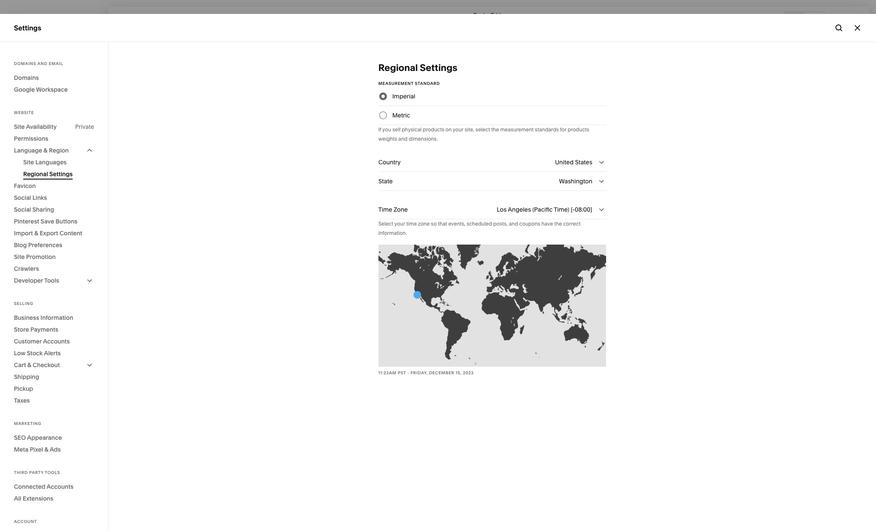 Task type: vqa. For each thing, say whether or not it's contained in the screenshot.
Accounts
yes



Task type: locate. For each thing, give the bounding box(es) containing it.
seo appearance meta pixel & ads
[[14, 434, 62, 454]]

dimensions.
[[409, 136, 438, 142]]

zone
[[394, 206, 408, 214]]

& right cart
[[27, 361, 31, 369]]

email
[[49, 61, 63, 66]]

blog
[[14, 241, 27, 249]]

2 marketing from the top
[[14, 422, 42, 426]]

and down sell
[[399, 136, 408, 142]]

regional up measurement on the left top of page
[[379, 62, 418, 74]]

the right select
[[492, 126, 499, 133]]

& left export
[[34, 230, 38, 237]]

all extensions link
[[14, 493, 94, 505]]

selling down domains and email
[[14, 68, 36, 76]]

and right posts,
[[509, 221, 519, 227]]

domains for google
[[14, 74, 39, 82]]

domains up domains google workspace
[[14, 61, 36, 66]]

1 horizontal spatial your
[[453, 126, 464, 133]]

0 horizontal spatial regional settings
[[23, 170, 73, 178]]

1 vertical spatial marketing
[[14, 422, 42, 426]]

1 vertical spatial domains
[[14, 74, 39, 82]]

tools up simon at the bottom left of page
[[45, 471, 60, 475]]

you
[[383, 126, 392, 133]]

social up pinterest
[[14, 206, 31, 214]]

measurement standard
[[379, 81, 440, 86]]

2 social from the top
[[14, 206, 31, 214]]

website up domains and email
[[14, 52, 40, 61]]

0 vertical spatial tools
[[44, 277, 59, 285]]

1 vertical spatial accounts
[[47, 483, 73, 491]]

1 vertical spatial regional
[[23, 170, 48, 178]]

1 vertical spatial website
[[14, 110, 34, 115]]

los
[[497, 206, 507, 214]]

shipping link
[[14, 371, 94, 383]]

0 vertical spatial accounts
[[43, 338, 70, 345]]

information.
[[379, 230, 407, 236]]

simonjacob477@gmail.com
[[34, 486, 99, 492]]

the right have
[[555, 221, 563, 227]]

simon
[[50, 479, 65, 486]]

site
[[14, 123, 25, 131], [23, 159, 34, 166], [14, 253, 25, 261]]

0 horizontal spatial regional
[[23, 170, 48, 178]]

for
[[561, 126, 567, 133]]

and left email
[[37, 61, 48, 66]]

meta
[[14, 446, 28, 454]]

analytics link
[[14, 113, 94, 123]]

washington
[[560, 178, 593, 185]]

2 vertical spatial site
[[14, 253, 25, 261]]

coupons
[[520, 221, 541, 227]]

1 horizontal spatial the
[[555, 221, 563, 227]]

connected accounts link
[[14, 481, 94, 493]]

friday,
[[411, 371, 428, 375]]

world map image
[[379, 245, 607, 367]]

tools down crawlers link
[[44, 277, 59, 285]]

domains up google
[[14, 74, 39, 82]]

permissions
[[14, 135, 48, 142]]

your inside select your time zone so that events, scheduled posts, and coupons have the correct information.
[[395, 221, 405, 227]]

language & region
[[14, 147, 69, 154]]

correct
[[564, 221, 581, 227]]

0 vertical spatial regional settings
[[379, 62, 458, 74]]

marketing link
[[14, 82, 94, 93]]

1 vertical spatial your
[[395, 221, 405, 227]]

settings up meta
[[14, 437, 41, 445]]

links
[[32, 194, 47, 202]]

library
[[34, 421, 56, 430]]

extensions
[[23, 495, 53, 503]]

1 vertical spatial the
[[555, 221, 563, 227]]

acuity scheduling link
[[14, 128, 94, 138]]

2 products from the left
[[568, 126, 590, 133]]

regional settings
[[379, 62, 458, 74], [23, 170, 73, 178]]

all
[[14, 495, 21, 503]]

0 vertical spatial website
[[14, 52, 40, 61]]

1 vertical spatial site
[[23, 159, 34, 166]]

2 vertical spatial and
[[509, 221, 519, 227]]

1 horizontal spatial regional
[[379, 62, 418, 74]]

save
[[41, 218, 54, 225]]

standard
[[415, 81, 440, 86]]

& up site languages on the top left
[[44, 147, 48, 154]]

edit
[[118, 15, 130, 21]]

products up dimensions.
[[423, 126, 445, 133]]

settings down site languages "link" on the top
[[49, 170, 73, 178]]

domains inside domains google workspace
[[14, 74, 39, 82]]

1 vertical spatial social
[[14, 206, 31, 214]]

tools
[[44, 277, 59, 285], [45, 471, 60, 475]]

your right on
[[453, 126, 464, 133]]

regional down site languages on the top left
[[23, 170, 48, 178]]

0 vertical spatial marketing
[[14, 83, 47, 91]]

selling up the business
[[14, 301, 33, 306]]

developer
[[14, 277, 43, 285]]

0 horizontal spatial your
[[395, 221, 405, 227]]

seo
[[14, 434, 26, 442]]

the
[[492, 126, 499, 133], [555, 221, 563, 227]]

2023
[[463, 371, 474, 375]]

1 vertical spatial and
[[399, 136, 408, 142]]

regional settings up measurement standard
[[379, 62, 458, 74]]

availability
[[26, 123, 57, 131]]

2 domains from the top
[[14, 74, 39, 82]]

0 vertical spatial your
[[453, 126, 464, 133]]

1 domains from the top
[[14, 61, 36, 66]]

the inside select your time zone so that events, scheduled posts, and coupons have the correct information.
[[555, 221, 563, 227]]

0 vertical spatial social
[[14, 194, 31, 202]]

your up information.
[[395, 221, 405, 227]]

third
[[14, 471, 28, 475]]

site inside "link"
[[23, 159, 34, 166]]

pickup link
[[14, 383, 94, 395]]

0 horizontal spatial the
[[492, 126, 499, 133]]

1 vertical spatial selling
[[14, 301, 33, 306]]

2 horizontal spatial and
[[509, 221, 519, 227]]

&
[[44, 147, 48, 154], [34, 230, 38, 237], [27, 361, 31, 369], [44, 446, 48, 454]]

08:00]
[[575, 206, 593, 214]]

products right for
[[568, 126, 590, 133]]

2 selling from the top
[[14, 301, 33, 306]]

& left ads
[[44, 446, 48, 454]]

import
[[14, 230, 33, 237]]

1 horizontal spatial regional settings
[[379, 62, 458, 74]]

developer tools
[[14, 277, 59, 285]]

regional settings down site languages on the top left
[[23, 170, 73, 178]]

social
[[14, 194, 31, 202], [14, 206, 31, 214]]

0 vertical spatial regional
[[379, 62, 418, 74]]

and inside if you sell physical products on your site, select the measurement standards for products weights and dimensions.
[[399, 136, 408, 142]]

1 marketing from the top
[[14, 83, 47, 91]]

0 horizontal spatial and
[[37, 61, 48, 66]]

promotion
[[26, 253, 56, 261]]

0 horizontal spatial products
[[423, 126, 445, 133]]

posts,
[[494, 221, 508, 227]]

& inside dropdown button
[[44, 147, 48, 154]]

domains and email
[[14, 61, 63, 66]]

0 vertical spatial the
[[492, 126, 499, 133]]

& inside the seo appearance meta pixel & ads
[[44, 446, 48, 454]]

site down language
[[23, 159, 34, 166]]

scheduling
[[36, 129, 72, 137]]

website up site availability
[[14, 110, 34, 115]]

0 vertical spatial site
[[14, 123, 25, 131]]

united states
[[556, 159, 593, 166]]

domains google workspace
[[14, 74, 68, 93]]

accounts down store payments link
[[43, 338, 70, 345]]

1 vertical spatial regional settings
[[23, 170, 73, 178]]

regional
[[379, 62, 418, 74], [23, 170, 48, 178]]

1 horizontal spatial products
[[568, 126, 590, 133]]

website
[[14, 52, 40, 61], [14, 110, 34, 115]]

0 vertical spatial domains
[[14, 61, 36, 66]]

None field
[[379, 153, 607, 172], [379, 172, 607, 191], [379, 200, 607, 219], [379, 153, 607, 172], [379, 172, 607, 191], [379, 200, 607, 219]]

site for site availability
[[14, 123, 25, 131]]

seo appearance link
[[14, 432, 94, 444]]

site,
[[465, 126, 475, 133]]

accounts up all extensions link
[[47, 483, 73, 491]]

site languages
[[23, 159, 67, 166]]

11:23am pst - friday, december 15, 2023
[[379, 371, 474, 375]]

1 horizontal spatial and
[[399, 136, 408, 142]]

crawlers
[[14, 265, 39, 273]]

settings
[[14, 23, 41, 32], [420, 62, 458, 74], [49, 170, 73, 178], [14, 437, 41, 445]]

site down blog
[[14, 253, 25, 261]]

0 vertical spatial selling
[[14, 68, 36, 76]]

domains for and
[[14, 61, 36, 66]]

social sharing link
[[14, 204, 94, 216]]

sharing
[[32, 206, 54, 214]]

site down analytics
[[14, 123, 25, 131]]

los angeles (pacific time) [-08:00]
[[497, 206, 593, 214]]

a
[[487, 12, 490, 18]]

social down favicon
[[14, 194, 31, 202]]

connected
[[14, 483, 45, 491]]

settings link
[[14, 436, 94, 446]]



Task type: describe. For each thing, give the bounding box(es) containing it.
jacob simon simonjacob477@gmail.com
[[34, 479, 99, 492]]

site inside the favicon social links social sharing pinterest save buttons import & export content blog preferences site promotion crawlers
[[14, 253, 25, 261]]

settings up domains and email
[[14, 23, 41, 32]]

cart & checkout
[[14, 361, 60, 369]]

buttons
[[56, 218, 77, 225]]

select
[[476, 126, 490, 133]]

your inside if you sell physical products on your site, select the measurement standards for products weights and dimensions.
[[453, 126, 464, 133]]

business information link
[[14, 312, 94, 324]]

time
[[407, 221, 417, 227]]

book a table
[[474, 12, 504, 18]]

scheduled
[[467, 221, 493, 227]]

the inside if you sell physical products on your site, select the measurement standards for products weights and dimensions.
[[492, 126, 499, 133]]

business information store payments customer accounts low stock alerts
[[14, 314, 73, 357]]

jacob
[[34, 479, 48, 486]]

google workspace link
[[14, 84, 94, 96]]

content
[[60, 230, 82, 237]]

asset library link
[[14, 421, 94, 431]]

cart
[[14, 361, 26, 369]]

standards
[[535, 126, 559, 133]]

import & export content link
[[14, 227, 94, 239]]

measurement
[[379, 81, 414, 86]]

blog preferences link
[[14, 239, 94, 251]]

if
[[379, 126, 382, 133]]

taxes
[[14, 397, 30, 405]]

shipping pickup taxes
[[14, 373, 39, 405]]

site for site languages
[[23, 159, 34, 166]]

so
[[431, 221, 437, 227]]

1 selling from the top
[[14, 68, 36, 76]]

accounts inside business information store payments customer accounts low stock alerts
[[43, 338, 70, 345]]

analytics
[[14, 113, 44, 122]]

languages
[[35, 159, 67, 166]]

december
[[430, 371, 455, 375]]

customer
[[14, 338, 42, 345]]

asset
[[14, 421, 32, 430]]

tools inside dropdown button
[[44, 277, 59, 285]]

settings up standard
[[420, 62, 458, 74]]

1 vertical spatial tools
[[45, 471, 60, 475]]

and inside select your time zone so that events, scheduled posts, and coupons have the correct information.
[[509, 221, 519, 227]]

weights
[[379, 136, 398, 142]]

events,
[[449, 221, 466, 227]]

acuity
[[14, 129, 34, 137]]

measurement
[[501, 126, 534, 133]]

0 vertical spatial and
[[37, 61, 48, 66]]

time)
[[554, 206, 570, 214]]

15,
[[456, 371, 462, 375]]

accounts inside connected accounts all extensions
[[47, 483, 73, 491]]

domains link
[[14, 72, 94, 84]]

store
[[14, 326, 29, 334]]

site languages link
[[23, 156, 94, 168]]

business
[[14, 314, 39, 322]]

information
[[41, 314, 73, 322]]

permissions link
[[14, 133, 94, 145]]

select your time zone so that events, scheduled posts, and coupons have the correct information.
[[379, 221, 581, 236]]

ads
[[50, 446, 61, 454]]

time
[[379, 206, 393, 214]]

favicon link
[[14, 180, 94, 192]]

pixel
[[30, 446, 43, 454]]

select
[[379, 221, 394, 227]]

acuity scheduling
[[14, 129, 72, 137]]

help
[[14, 452, 29, 460]]

united
[[556, 159, 574, 166]]

pinterest
[[14, 218, 39, 225]]

if you sell physical products on your site, select the measurement standards for products weights and dimensions.
[[379, 126, 590, 142]]

that
[[438, 221, 448, 227]]

1 website from the top
[[14, 52, 40, 61]]

book
[[474, 12, 486, 18]]

cart & checkout link
[[14, 359, 94, 371]]

taxes link
[[14, 395, 94, 407]]

& inside the favicon social links social sharing pinterest save buttons import & export content blog preferences site promotion crawlers
[[34, 230, 38, 237]]

table
[[491, 12, 504, 18]]

states
[[576, 159, 593, 166]]

[-
[[571, 206, 575, 214]]

-
[[408, 371, 410, 375]]

favicon
[[14, 182, 36, 190]]

pst
[[398, 371, 406, 375]]

language & region link
[[14, 145, 94, 156]]

site promotion link
[[14, 251, 94, 263]]

time zone
[[379, 206, 408, 214]]

1 social from the top
[[14, 194, 31, 202]]

country
[[379, 159, 401, 166]]

stock
[[27, 350, 43, 357]]

metric
[[393, 112, 411, 119]]

pinterest save buttons link
[[14, 216, 94, 227]]

zone
[[418, 221, 430, 227]]

selling link
[[14, 67, 94, 77]]

meta pixel & ads link
[[14, 444, 94, 456]]

payments
[[30, 326, 58, 334]]

low
[[14, 350, 25, 357]]

appearance
[[27, 434, 62, 442]]

& inside dropdown button
[[27, 361, 31, 369]]

account
[[14, 520, 37, 524]]

crawlers link
[[14, 263, 94, 275]]

11:23am
[[379, 371, 397, 375]]

1 products from the left
[[423, 126, 445, 133]]

site availability
[[14, 123, 57, 131]]

checkout
[[33, 361, 60, 369]]

cart & checkout button
[[14, 359, 94, 371]]

sell
[[393, 126, 401, 133]]

2 website from the top
[[14, 110, 34, 115]]



